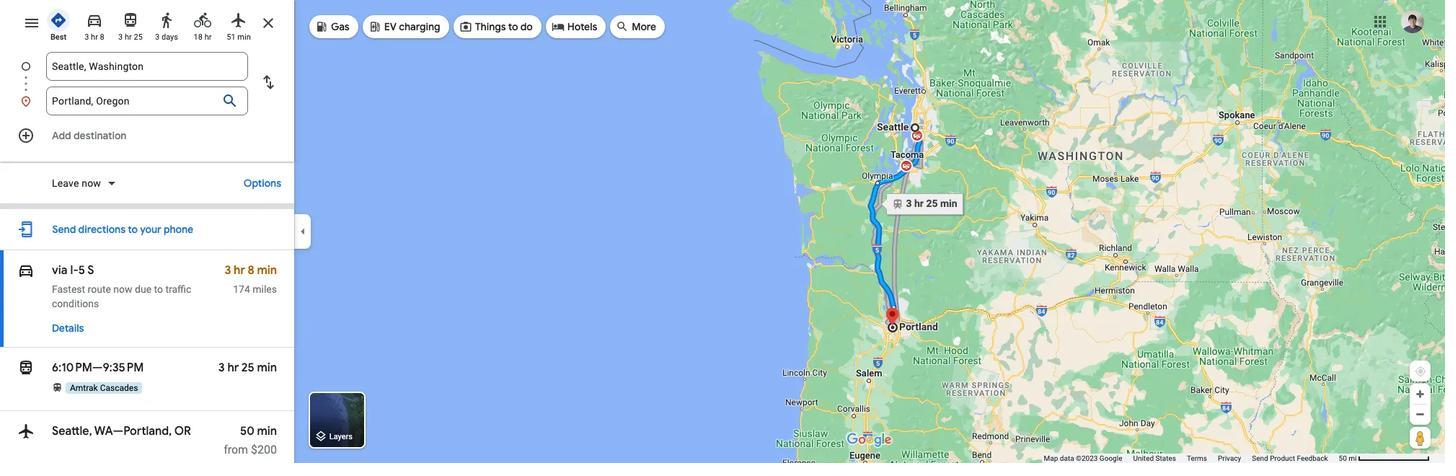 Task type: vqa. For each thing, say whether or not it's contained in the screenshot.
leftmost 25
yes



Task type: describe. For each thing, give the bounding box(es) containing it.
fastest
[[52, 284, 85, 295]]

mi
[[1349, 454, 1357, 462]]

from
[[224, 443, 248, 457]]

$200
[[251, 443, 277, 457]]

to inside button
[[128, 223, 138, 236]]

3 hr 25
[[118, 32, 143, 42]]

details button
[[45, 315, 91, 341]]

ev charging
[[384, 20, 440, 33]]


[[17, 358, 35, 378]]

united
[[1134, 454, 1154, 462]]

reverse starting point and destination image
[[260, 74, 277, 91]]

ev
[[384, 20, 397, 33]]

3 hr 25 radio
[[115, 6, 146, 43]]

Best radio
[[43, 6, 74, 43]]

min inside 50 min from $200
[[257, 424, 277, 439]]

gas
[[331, 20, 350, 33]]

list inside the google maps element
[[0, 52, 294, 115]]

feedback
[[1297, 454, 1329, 462]]

leave
[[52, 177, 79, 189]]

3 for 3 hr 25
[[118, 32, 123, 42]]

privacy button
[[1218, 454, 1242, 463]]

51 min radio
[[224, 6, 254, 43]]

send directions to your phone button
[[45, 215, 201, 244]]

hr for 3 hr 8
[[91, 32, 98, 42]]

5
[[78, 263, 85, 278]]

25 for 3 hr 25 min
[[242, 361, 254, 375]]

things
[[475, 20, 506, 33]]

directions
[[78, 223, 126, 236]]

google maps element
[[0, 0, 1446, 463]]

send for send directions to your phone
[[52, 223, 76, 236]]

gas button
[[309, 9, 358, 44]]

6:10 pm
[[52, 361, 92, 375]]

things to do button
[[453, 9, 542, 44]]

days
[[162, 32, 178, 42]]


[[17, 260, 35, 281]]

50 for mi
[[1339, 454, 1347, 462]]

train image
[[52, 382, 63, 393]]

more button
[[610, 9, 665, 44]]

options
[[244, 177, 281, 190]]

hr for 3 hr 25 min
[[228, 361, 239, 375]]

50 mi
[[1339, 454, 1357, 462]]

©2023
[[1076, 454, 1098, 462]]

conditions
[[52, 298, 99, 309]]

options button
[[237, 170, 289, 196]]

collapse side panel image
[[295, 224, 311, 240]]

terms
[[1187, 454, 1208, 462]]

3 days radio
[[151, 6, 182, 43]]

hr for 3 hr 25
[[125, 32, 132, 42]]

data
[[1060, 454, 1075, 462]]

send for send product feedback
[[1253, 454, 1269, 462]]

product
[[1270, 454, 1296, 462]]

50 min from $200
[[224, 424, 277, 457]]

your
[[140, 223, 161, 236]]

add destination button
[[0, 121, 294, 150]]

privacy
[[1218, 454, 1242, 462]]

cascades
[[100, 383, 138, 393]]

hotels
[[568, 20, 597, 33]]

none field destination portland, oregon
[[52, 87, 242, 115]]

via i-5 s fastest route now due to traffic conditions
[[52, 263, 191, 309]]

or
[[174, 424, 191, 439]]

send directions to your phone
[[52, 223, 193, 236]]

via
[[52, 263, 67, 278]]

add
[[52, 129, 71, 142]]

walking image
[[158, 12, 175, 29]]

seattle,
[[52, 424, 92, 439]]

none field 'starting point seattle, washington'
[[52, 52, 242, 81]]

now inside option
[[82, 177, 101, 189]]

close directions image
[[260, 14, 277, 32]]

50 for min
[[240, 424, 254, 439]]

footer inside the google maps element
[[1044, 454, 1339, 463]]



Task type: locate. For each thing, give the bounding box(es) containing it.
1 horizontal spatial now
[[114, 284, 132, 295]]

0 horizontal spatial now
[[82, 177, 101, 189]]

3 for 3 hr 25 min
[[218, 361, 225, 375]]

2 vertical spatial to
[[154, 284, 163, 295]]

8 inside 3 hr 8 min 174 miles
[[248, 263, 254, 278]]

0 vertical spatial now
[[82, 177, 101, 189]]

cycling image
[[194, 12, 211, 29]]

google
[[1100, 454, 1123, 462]]

25 inside "directions" main content
[[242, 361, 254, 375]]

2 horizontal spatial to
[[508, 20, 518, 33]]

to inside "via i-5 s fastest route now due to traffic conditions"
[[154, 284, 163, 295]]

0 horizontal spatial 50
[[240, 424, 254, 439]]

cannot access your location image
[[1415, 365, 1428, 378]]

driving image containing 
[[17, 260, 35, 281]]

driving image
[[86, 12, 103, 29], [17, 260, 35, 281]]

to left your
[[128, 223, 138, 236]]

3 hr 25 min
[[218, 361, 277, 375]]

0 vertical spatial 50
[[240, 424, 254, 439]]

1 horizontal spatial to
[[154, 284, 163, 295]]

1 horizontal spatial 25
[[242, 361, 254, 375]]

leave now
[[52, 177, 101, 189]]

3 inside option
[[85, 32, 89, 42]]

zoom out image
[[1415, 409, 1426, 420]]

3 for 3 hr 8 min 174 miles
[[225, 263, 231, 278]]

traffic
[[166, 284, 191, 295]]

8 up 174
[[248, 263, 254, 278]]

leave now option
[[52, 176, 104, 190]]

1 horizontal spatial 8
[[248, 263, 254, 278]]

0 horizontal spatial to
[[128, 223, 138, 236]]

1 vertical spatial driving image
[[17, 260, 35, 281]]

25 for 3 hr 25
[[134, 32, 143, 42]]

8
[[100, 32, 104, 42], [248, 263, 254, 278]]

directions main content
[[0, 0, 294, 463]]

flights image containing 
[[17, 421, 35, 441]]

map data ©2023 google
[[1044, 454, 1123, 462]]

to right due
[[154, 284, 163, 295]]

50 mi button
[[1339, 454, 1431, 462]]

0 vertical spatial 8
[[100, 32, 104, 42]]

details
[[52, 322, 84, 335]]

3 inside "radio"
[[155, 32, 160, 42]]

3 days
[[155, 32, 178, 42]]

amtrak cascades
[[70, 383, 138, 393]]

best travel modes image
[[50, 12, 67, 29]]

1 horizontal spatial send
[[1253, 454, 1269, 462]]

footer
[[1044, 454, 1339, 463]]

to
[[508, 20, 518, 33], [128, 223, 138, 236], [154, 284, 163, 295]]

destination
[[74, 129, 127, 142]]

flights image up 51 min
[[230, 12, 247, 29]]

send
[[52, 223, 76, 236], [1253, 454, 1269, 462]]

25 inside radio
[[134, 32, 143, 42]]


[[17, 421, 35, 441]]

51
[[227, 32, 236, 42]]

—
[[92, 361, 103, 375]]

hr for 18 hr
[[205, 32, 212, 42]]

2 none field from the top
[[52, 87, 242, 115]]

hr
[[91, 32, 98, 42], [125, 32, 132, 42], [205, 32, 212, 42], [234, 263, 245, 278], [228, 361, 239, 375]]

united states button
[[1134, 454, 1177, 463]]

1 list item from the top
[[0, 52, 294, 98]]

18
[[194, 32, 203, 42]]

3
[[85, 32, 89, 42], [118, 32, 123, 42], [155, 32, 160, 42], [225, 263, 231, 278], [218, 361, 225, 375]]

1 vertical spatial 8
[[248, 263, 254, 278]]

phone
[[164, 223, 193, 236]]

18 hr
[[194, 32, 212, 42]]

1 vertical spatial 25
[[242, 361, 254, 375]]

3 hr 8 radio
[[79, 6, 110, 43]]

min inside radio
[[238, 32, 251, 42]]

driving image left via
[[17, 260, 35, 281]]

2 list item from the top
[[0, 87, 294, 115]]

hotels button
[[546, 9, 606, 44]]

best
[[50, 32, 66, 42]]

amtrak
[[70, 383, 98, 393]]

1 vertical spatial now
[[114, 284, 132, 295]]

hr inside 3 hr 8 option
[[91, 32, 98, 42]]

hr inside 18 hr option
[[205, 32, 212, 42]]

1 vertical spatial flights image
[[17, 421, 35, 441]]

zoom in image
[[1415, 389, 1426, 400]]

seattle, wa—portland, or
[[52, 424, 191, 439]]

1 horizontal spatial driving image
[[86, 12, 103, 29]]

174
[[233, 284, 250, 295]]

50
[[240, 424, 254, 439], [1339, 454, 1347, 462]]

0 vertical spatial driving image
[[86, 12, 103, 29]]

send product feedback button
[[1253, 454, 1329, 463]]

s
[[87, 263, 94, 278]]

list item down 3 hr 25
[[0, 52, 294, 98]]

min inside 3 hr 8 min 174 miles
[[257, 263, 277, 278]]

0 horizontal spatial 25
[[134, 32, 143, 42]]

now right leave
[[82, 177, 101, 189]]

8 left 3 hr 25
[[100, 32, 104, 42]]

1 vertical spatial 50
[[1339, 454, 1347, 462]]

list item down 'starting point seattle, washington' field
[[0, 87, 294, 115]]

charging
[[399, 20, 440, 33]]

route
[[88, 284, 111, 295]]

driving image inside 3 hr 8 option
[[86, 12, 103, 29]]

6:10 pm — 9:35 pm
[[52, 361, 144, 375]]

0 vertical spatial 25
[[134, 32, 143, 42]]

now
[[82, 177, 101, 189], [114, 284, 132, 295]]

3 for 3 days
[[155, 32, 160, 42]]

google account: nolan park  
(nolan.park@adept.ai) image
[[1402, 10, 1425, 33]]

1 horizontal spatial flights image
[[230, 12, 247, 29]]

show street view coverage image
[[1410, 427, 1431, 449]]

0 vertical spatial to
[[508, 20, 518, 33]]

united states
[[1134, 454, 1177, 462]]

none field down 3 hr 25
[[52, 52, 242, 81]]

layers
[[329, 432, 353, 442]]

do
[[521, 20, 533, 33]]

50 up from at the bottom of page
[[240, 424, 254, 439]]

0 horizontal spatial 8
[[100, 32, 104, 42]]

1 none field from the top
[[52, 52, 242, 81]]

8 for 3 hr 8
[[100, 32, 104, 42]]

none field down 'starting point seattle, washington' field
[[52, 87, 242, 115]]

3 inside 3 hr 8 min 174 miles
[[225, 263, 231, 278]]

1 horizontal spatial 50
[[1339, 454, 1347, 462]]

driving image up 3 hr 8 on the left of the page
[[86, 12, 103, 29]]

send product feedback
[[1253, 454, 1329, 462]]

1 vertical spatial send
[[1253, 454, 1269, 462]]

map
[[1044, 454, 1059, 462]]

hr inside 3 hr 25 radio
[[125, 32, 132, 42]]

flights image
[[230, 12, 247, 29], [17, 421, 35, 441]]

miles
[[253, 284, 277, 295]]

due
[[135, 284, 152, 295]]

1 vertical spatial to
[[128, 223, 138, 236]]

leave now button
[[46, 176, 123, 193]]

terms button
[[1187, 454, 1208, 463]]

Starting point Seattle, Washington field
[[52, 58, 242, 75]]

50 inside 50 min from $200
[[240, 424, 254, 439]]

send left directions
[[52, 223, 76, 236]]

25
[[134, 32, 143, 42], [242, 361, 254, 375]]

send left product
[[1253, 454, 1269, 462]]

hr for 3 hr 8 min 174 miles
[[234, 263, 245, 278]]

to left do
[[508, 20, 518, 33]]

more
[[632, 20, 656, 33]]

transit image
[[122, 12, 139, 29]]

None field
[[52, 52, 242, 81], [52, 87, 242, 115]]

things to do
[[475, 20, 533, 33]]

i-
[[70, 263, 78, 278]]

list item
[[0, 52, 294, 98], [0, 87, 294, 115]]

8 for 3 hr 8 min 174 miles
[[248, 263, 254, 278]]

0 horizontal spatial driving image
[[17, 260, 35, 281]]

flights image left seattle,
[[17, 421, 35, 441]]

list
[[0, 52, 294, 115]]

wa—portland,
[[94, 424, 172, 439]]

send inside button
[[52, 223, 76, 236]]

3 inside radio
[[118, 32, 123, 42]]

1 vertical spatial none field
[[52, 87, 242, 115]]

0 vertical spatial none field
[[52, 52, 242, 81]]

hr inside 3 hr 8 min 174 miles
[[234, 263, 245, 278]]

18 hr radio
[[188, 6, 218, 43]]

now inside "via i-5 s fastest route now due to traffic conditions"
[[114, 284, 132, 295]]

now left due
[[114, 284, 132, 295]]

0 horizontal spatial flights image
[[17, 421, 35, 441]]

0 horizontal spatial send
[[52, 223, 76, 236]]

send inside button
[[1253, 454, 1269, 462]]

add destination
[[52, 129, 127, 142]]

footer containing map data ©2023 google
[[1044, 454, 1339, 463]]

to inside button
[[508, 20, 518, 33]]

9:35 pm
[[103, 361, 144, 375]]

3 hr 8
[[85, 32, 104, 42]]

0 vertical spatial flights image
[[230, 12, 247, 29]]

0 vertical spatial send
[[52, 223, 76, 236]]

transit image
[[17, 358, 35, 378]]

Destination Portland, Oregon field
[[52, 92, 242, 110]]

min
[[238, 32, 251, 42], [257, 263, 277, 278], [257, 361, 277, 375], [257, 424, 277, 439]]

50 left mi
[[1339, 454, 1347, 462]]

51 min
[[227, 32, 251, 42]]

3 for 3 hr 8
[[85, 32, 89, 42]]

states
[[1156, 454, 1177, 462]]

driving image inside "directions" main content
[[17, 260, 35, 281]]

8 inside 3 hr 8 option
[[100, 32, 104, 42]]

ev charging button
[[363, 9, 449, 44]]

3 hr 8 min 174 miles
[[225, 263, 277, 295]]

flights image inside 51 min radio
[[230, 12, 247, 29]]



